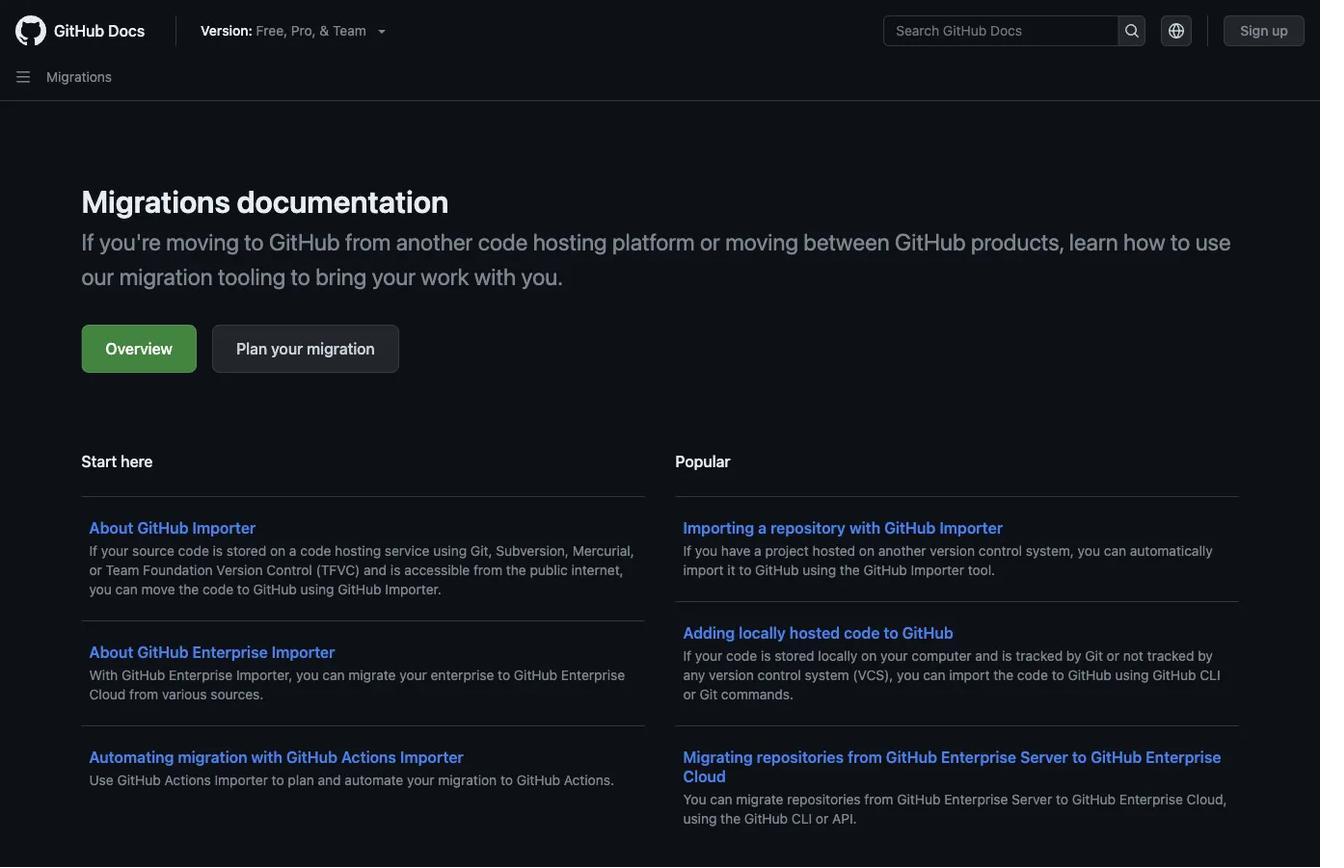 Task type: describe. For each thing, give the bounding box(es) containing it.
0 vertical spatial repositories
[[757, 749, 844, 767]]

to inside the about github enterprise importer with github enterprise importer, you can migrate your enterprise to github enterprise cloud from various sources.
[[498, 668, 510, 684]]

foundation
[[143, 563, 213, 579]]

to inside importing a repository with github importer if you have a project hosted on another version control system, you can automatically import it to github using the github importer tool.
[[739, 563, 752, 579]]

using inside importing a repository with github importer if you have a project hosted on another version control system, you can automatically import it to github using the github importer tool.
[[803, 563, 836, 579]]

hosted inside importing a repository with github importer if you have a project hosted on another version control system, you can automatically import it to github using the github importer tool.
[[813, 543, 856, 559]]

overview link
[[81, 325, 197, 373]]

with inside the automating migration with github actions importer use github actions importer to plan and automate your migration to github actions.
[[251, 749, 282, 767]]

automatically
[[1130, 543, 1213, 559]]

source
[[132, 543, 174, 559]]

1 horizontal spatial actions
[[341, 749, 396, 767]]

here
[[121, 453, 153, 471]]

move
[[141, 582, 175, 598]]

sign
[[1240, 23, 1269, 39]]

pro,
[[291, 23, 316, 39]]

from inside "migrations documentation if you're moving to github from another code hosting platform or moving between github products, learn how to use our migration tooling to bring your work with you."
[[345, 229, 391, 256]]

or inside about github importer if your source code is stored on a code hosting service using git, subversion, mercurial, or team foundation version control (tfvc) and is accessible from the public internet, you can move the code to github using github importer.
[[89, 563, 102, 579]]

version
[[216, 563, 263, 579]]

0 vertical spatial locally
[[739, 624, 786, 643]]

1 moving from the left
[[166, 229, 239, 256]]

or inside migrating repositories from github enterprise server to github enterprise cloud you can migrate repositories from github enterprise server to github enterprise cloud, using the github cli or api.
[[816, 812, 829, 827]]

importer up automate
[[400, 749, 464, 767]]

plan your migration link
[[212, 325, 399, 373]]

github docs link
[[15, 15, 160, 46]]

importer.
[[385, 582, 442, 598]]

computer
[[912, 649, 972, 664]]

migrate inside the about github enterprise importer with github enterprise importer, you can migrate your enterprise to github enterprise cloud from various sources.
[[348, 668, 396, 684]]

products,
[[971, 229, 1064, 256]]

tool.
[[968, 563, 995, 579]]

using inside migrating repositories from github enterprise server to github enterprise cloud you can migrate repositories from github enterprise server to github enterprise cloud, using the github cli or api.
[[683, 812, 717, 827]]

start here
[[81, 453, 153, 471]]

repository
[[771, 519, 846, 538]]

with
[[89, 668, 118, 684]]

to inside about github importer if your source code is stored on a code hosting service using git, subversion, mercurial, or team foundation version control (tfvc) and is accessible from the public internet, you can move the code to github using github importer.
[[237, 582, 250, 598]]

is down service
[[391, 563, 401, 579]]

about for about github importer
[[89, 519, 133, 538]]

import inside adding locally hosted code to github if your code is stored locally on your computer and is tracked by git or not tracked by any version control system (vcs), you can import the code to github using github cli or git commands.
[[949, 668, 990, 684]]

about for about github enterprise importer
[[89, 644, 133, 662]]

automating migration with github actions importer use github actions importer to plan and automate your migration to github actions.
[[89, 749, 614, 789]]

you down importing
[[695, 543, 718, 559]]

or inside "migrations documentation if you're moving to github from another code hosting platform or moving between github products, learn how to use our migration tooling to bring your work with you."
[[700, 229, 720, 256]]

&
[[320, 23, 329, 39]]

migrating repositories from github enterprise server to github enterprise cloud you can migrate repositories from github enterprise server to github enterprise cloud, using the github cli or api.
[[683, 749, 1227, 827]]

migration inside "migrations documentation if you're moving to github from another code hosting platform or moving between github products, learn how to use our migration tooling to bring your work with you."
[[119, 263, 213, 290]]

if inside importing a repository with github importer if you have a project hosted on another version control system, you can automatically import it to github using the github importer tool.
[[683, 543, 691, 559]]

not
[[1123, 649, 1144, 664]]

1 tracked from the left
[[1016, 649, 1063, 664]]

control inside adding locally hosted code to github if your code is stored locally on your computer and is tracked by git or not tracked by any version control system (vcs), you can import the code to github using github cli or git commands.
[[758, 668, 801, 684]]

internet,
[[571, 563, 624, 579]]

actions.
[[564, 773, 614, 789]]

documentation
[[237, 183, 449, 220]]

popular
[[676, 453, 730, 471]]

docs
[[108, 22, 145, 40]]

bring
[[316, 263, 367, 290]]

git,
[[471, 543, 492, 559]]

api.
[[832, 812, 857, 827]]

cloud,
[[1187, 792, 1227, 808]]

any
[[683, 668, 705, 684]]

Search GitHub Docs search field
[[885, 16, 1118, 45]]

up
[[1272, 23, 1288, 39]]

(vcs),
[[853, 668, 893, 684]]

our
[[81, 263, 114, 290]]

migration right automate
[[438, 773, 497, 789]]

work
[[421, 263, 469, 290]]

importer inside the about github enterprise importer with github enterprise importer, you can migrate your enterprise to github enterprise cloud from various sources.
[[272, 644, 335, 662]]

tooling
[[218, 263, 286, 290]]

service
[[385, 543, 430, 559]]

version: free, pro, & team
[[201, 23, 366, 39]]

cli inside adding locally hosted code to github if your code is stored locally on your computer and is tracked by git or not tracked by any version control system (vcs), you can import the code to github using github cli or git commands.
[[1200, 668, 1221, 684]]

from inside about github importer if your source code is stored on a code hosting service using git, subversion, mercurial, or team foundation version control (tfvc) and is accessible from the public internet, you can move the code to github using github importer.
[[474, 563, 502, 579]]

free,
[[256, 23, 288, 39]]

on inside about github importer if your source code is stored on a code hosting service using git, subversion, mercurial, or team foundation version control (tfvc) and is accessible from the public internet, you can move the code to github using github importer.
[[270, 543, 286, 559]]

select language: current language is english image
[[1169, 23, 1185, 39]]

0 vertical spatial server
[[1020, 749, 1068, 767]]

use
[[1195, 229, 1231, 256]]

plan
[[288, 773, 314, 789]]

another inside "migrations documentation if you're moving to github from another code hosting platform or moving between github products, learn how to use our migration tooling to bring your work with you."
[[396, 229, 473, 256]]

you inside adding locally hosted code to github if your code is stored locally on your computer and is tracked by git or not tracked by any version control system (vcs), you can import the code to github using github cli or git commands.
[[897, 668, 920, 684]]

between
[[804, 229, 890, 256]]

sign up
[[1240, 23, 1288, 39]]

can inside adding locally hosted code to github if your code is stored locally on your computer and is tracked by git or not tracked by any version control system (vcs), you can import the code to github using github cli or git commands.
[[923, 668, 946, 684]]

cli inside migrating repositories from github enterprise server to github enterprise cloud you can migrate repositories from github enterprise server to github enterprise cloud, using the github cli or api.
[[792, 812, 812, 827]]

system,
[[1026, 543, 1074, 559]]

2 moving from the left
[[725, 229, 798, 256]]

migration down the bring
[[307, 340, 375, 358]]

about github importer if your source code is stored on a code hosting service using git, subversion, mercurial, or team foundation version control (tfvc) and is accessible from the public internet, you can move the code to github using github importer.
[[89, 519, 634, 598]]

search image
[[1124, 23, 1140, 39]]

or left not
[[1107, 649, 1120, 664]]

adding
[[683, 624, 735, 643]]

commands.
[[721, 687, 794, 703]]

a right have
[[754, 543, 762, 559]]

the inside migrating repositories from github enterprise server to github enterprise cloud you can migrate repositories from github enterprise server to github enterprise cloud, using the github cli or api.
[[721, 812, 741, 827]]

your right plan
[[271, 340, 303, 358]]

and inside adding locally hosted code to github if your code is stored locally on your computer and is tracked by git or not tracked by any version control system (vcs), you can import the code to github using github cli or git commands.
[[975, 649, 998, 664]]

you.
[[521, 263, 563, 290]]

you're
[[99, 229, 161, 256]]

migrations for migrations documentation if you're moving to github from another code hosting platform or moving between github products, learn how to use our migration tooling to bring your work with you.
[[81, 183, 230, 220]]

adding locally hosted code to github if your code is stored locally on your computer and is tracked by git or not tracked by any version control system (vcs), you can import the code to github using github cli or git commands.
[[683, 624, 1221, 703]]

0 vertical spatial git
[[1085, 649, 1103, 664]]

(tfvc)
[[316, 563, 360, 579]]

importing a repository with github importer if you have a project hosted on another version control system, you can automatically import it to github using the github importer tool.
[[683, 519, 1213, 579]]

if inside adding locally hosted code to github if your code is stored locally on your computer and is tracked by git or not tracked by any version control system (vcs), you can import the code to github using github cli or git commands.
[[683, 649, 691, 664]]

import inside importing a repository with github importer if you have a project hosted on another version control system, you can automatically import it to github using the github importer tool.
[[683, 563, 724, 579]]

various
[[162, 687, 207, 703]]

open sidebar image
[[15, 69, 31, 85]]

your inside the automating migration with github actions importer use github actions importer to plan and automate your migration to github actions.
[[407, 773, 435, 789]]

migrations link
[[46, 69, 112, 85]]

is right computer
[[1002, 649, 1012, 664]]

migrate inside migrating repositories from github enterprise server to github enterprise cloud you can migrate repositories from github enterprise server to github enterprise cloud, using the github cli or api.
[[736, 792, 784, 808]]

cloud inside migrating repositories from github enterprise server to github enterprise cloud you can migrate repositories from github enterprise server to github enterprise cloud, using the github cli or api.
[[683, 768, 726, 786]]

automate
[[345, 773, 403, 789]]

plan
[[236, 340, 267, 358]]



Task type: locate. For each thing, give the bounding box(es) containing it.
on inside adding locally hosted code to github if your code is stored locally on your computer and is tracked by git or not tracked by any version control system (vcs), you can import the code to github using github cli or git commands.
[[861, 649, 877, 664]]

control
[[979, 543, 1022, 559], [758, 668, 801, 684]]

public
[[530, 563, 568, 579]]

and inside the automating migration with github actions importer use github actions importer to plan and automate your migration to github actions.
[[318, 773, 341, 789]]

control
[[266, 563, 312, 579]]

about up with
[[89, 644, 133, 662]]

you right importer,
[[296, 668, 319, 684]]

with left you.
[[474, 263, 516, 290]]

importer
[[192, 519, 256, 538], [940, 519, 1003, 538], [911, 563, 964, 579], [272, 644, 335, 662], [400, 749, 464, 767], [215, 773, 268, 789]]

cloud
[[89, 687, 126, 703], [683, 768, 726, 786]]

with inside "migrations documentation if you're moving to github from another code hosting platform or moving between github products, learn how to use our migration tooling to bring your work with you."
[[474, 263, 516, 290]]

about inside the about github enterprise importer with github enterprise importer, you can migrate your enterprise to github enterprise cloud from various sources.
[[89, 644, 133, 662]]

moving left between
[[725, 229, 798, 256]]

1 vertical spatial version
[[709, 668, 754, 684]]

0 horizontal spatial version
[[709, 668, 754, 684]]

server
[[1020, 749, 1068, 767], [1012, 792, 1052, 808]]

and inside about github importer if your source code is stored on a code hosting service using git, subversion, mercurial, or team foundation version control (tfvc) and is accessible from the public internet, you can move the code to github using github importer.
[[364, 563, 387, 579]]

hosting up you.
[[533, 229, 607, 256]]

about inside about github importer if your source code is stored on a code hosting service using git, subversion, mercurial, or team foundation version control (tfvc) and is accessible from the public internet, you can move the code to github using github importer.
[[89, 519, 133, 538]]

hosting up "(tfvc)" in the left bottom of the page
[[335, 543, 381, 559]]

team inside about github importer if your source code is stored on a code hosting service using git, subversion, mercurial, or team foundation version control (tfvc) and is accessible from the public internet, you can move the code to github using github importer.
[[106, 563, 139, 579]]

1 horizontal spatial cli
[[1200, 668, 1221, 684]]

overview
[[106, 340, 173, 358]]

your
[[372, 263, 416, 290], [271, 340, 303, 358], [101, 543, 129, 559], [695, 649, 723, 664], [881, 649, 908, 664], [400, 668, 427, 684], [407, 773, 435, 789]]

importing
[[683, 519, 754, 538]]

1 vertical spatial actions
[[164, 773, 211, 789]]

actions
[[341, 749, 396, 767], [164, 773, 211, 789]]

from inside the about github enterprise importer with github enterprise importer, you can migrate your enterprise to github enterprise cloud from various sources.
[[129, 687, 158, 703]]

repositories
[[757, 749, 844, 767], [787, 792, 861, 808]]

1 vertical spatial migrations
[[81, 183, 230, 220]]

if down importing
[[683, 543, 691, 559]]

2 vertical spatial and
[[318, 773, 341, 789]]

the
[[506, 563, 526, 579], [840, 563, 860, 579], [179, 582, 199, 598], [994, 668, 1014, 684], [721, 812, 741, 827]]

using
[[433, 543, 467, 559], [803, 563, 836, 579], [301, 582, 334, 598], [1115, 668, 1149, 684], [683, 812, 717, 827]]

you
[[695, 543, 718, 559], [1078, 543, 1100, 559], [89, 582, 112, 598], [296, 668, 319, 684], [897, 668, 920, 684]]

stored up system
[[775, 649, 815, 664]]

1 vertical spatial hosting
[[335, 543, 381, 559]]

control up tool.
[[979, 543, 1022, 559]]

on inside importing a repository with github importer if you have a project hosted on another version control system, you can automatically import it to github using the github importer tool.
[[859, 543, 875, 559]]

1 by from the left
[[1067, 649, 1082, 664]]

1 horizontal spatial and
[[364, 563, 387, 579]]

importer up importer,
[[272, 644, 335, 662]]

on right project
[[859, 543, 875, 559]]

0 vertical spatial cli
[[1200, 668, 1221, 684]]

a up control
[[289, 543, 297, 559]]

0 vertical spatial stored
[[226, 543, 266, 559]]

0 horizontal spatial cli
[[792, 812, 812, 827]]

actions up automate
[[341, 749, 396, 767]]

and right plan
[[318, 773, 341, 789]]

1 horizontal spatial stored
[[775, 649, 815, 664]]

0 horizontal spatial team
[[106, 563, 139, 579]]

stored inside adding locally hosted code to github if your code is stored locally on your computer and is tracked by git or not tracked by any version control system (vcs), you can import the code to github using github cli or git commands.
[[775, 649, 815, 664]]

0 horizontal spatial hosting
[[335, 543, 381, 559]]

enterprise
[[192, 644, 268, 662], [169, 668, 233, 684], [561, 668, 625, 684], [941, 749, 1017, 767], [1146, 749, 1221, 767], [944, 792, 1008, 808], [1119, 792, 1183, 808]]

0 vertical spatial migrations
[[46, 69, 112, 85]]

is up commands.
[[761, 649, 771, 664]]

on
[[270, 543, 286, 559], [859, 543, 875, 559], [861, 649, 877, 664]]

0 vertical spatial hosting
[[533, 229, 607, 256]]

1 horizontal spatial migrate
[[736, 792, 784, 808]]

a up project
[[758, 519, 767, 538]]

the inside adding locally hosted code to github if your code is stored locally on your computer and is tracked by git or not tracked by any version control system (vcs), you can import the code to github using github cli or git commands.
[[994, 668, 1014, 684]]

using down project
[[803, 563, 836, 579]]

by left not
[[1067, 649, 1082, 664]]

your inside about github importer if your source code is stored on a code hosting service using git, subversion, mercurial, or team foundation version control (tfvc) and is accessible from the public internet, you can move the code to github using github importer.
[[101, 543, 129, 559]]

have
[[721, 543, 751, 559]]

migrate
[[348, 668, 396, 684], [736, 792, 784, 808]]

use
[[89, 773, 114, 789]]

and right computer
[[975, 649, 998, 664]]

and
[[364, 563, 387, 579], [975, 649, 998, 664], [318, 773, 341, 789]]

using up accessible at bottom left
[[433, 543, 467, 559]]

from
[[345, 229, 391, 256], [474, 563, 502, 579], [129, 687, 158, 703], [848, 749, 882, 767], [864, 792, 893, 808]]

1 horizontal spatial git
[[1085, 649, 1103, 664]]

can left move
[[115, 582, 138, 598]]

your inside "migrations documentation if you're moving to github from another code hosting platform or moving between github products, learn how to use our migration tooling to bring your work with you."
[[372, 263, 416, 290]]

1 vertical spatial repositories
[[787, 792, 861, 808]]

import
[[683, 563, 724, 579], [949, 668, 990, 684]]

you right (vcs),
[[897, 668, 920, 684]]

0 vertical spatial version
[[930, 543, 975, 559]]

if left source
[[89, 543, 97, 559]]

learn
[[1069, 229, 1118, 256]]

main banner
[[0, 0, 1320, 101]]

your inside the about github enterprise importer with github enterprise importer, you can migrate your enterprise to github enterprise cloud from various sources.
[[400, 668, 427, 684]]

on for adding locally hosted code to github
[[861, 649, 877, 664]]

2 tracked from the left
[[1147, 649, 1194, 664]]

if up any on the bottom right of the page
[[683, 649, 691, 664]]

1 vertical spatial server
[[1012, 792, 1052, 808]]

importer inside about github importer if your source code is stored on a code hosting service using git, subversion, mercurial, or team foundation version control (tfvc) and is accessible from the public internet, you can move the code to github using github importer.
[[192, 519, 256, 538]]

migrations down the github docs link
[[46, 69, 112, 85]]

if inside "migrations documentation if you're moving to github from another code hosting platform or moving between github products, learn how to use our migration tooling to bring your work with you."
[[81, 229, 94, 256]]

you right system,
[[1078, 543, 1100, 559]]

0 vertical spatial with
[[474, 263, 516, 290]]

system
[[805, 668, 849, 684]]

2 horizontal spatial and
[[975, 649, 998, 664]]

0 vertical spatial and
[[364, 563, 387, 579]]

if inside about github importer if your source code is stored on a code hosting service using git, subversion, mercurial, or team foundation version control (tfvc) and is accessible from the public internet, you can move the code to github using github importer.
[[89, 543, 97, 559]]

1 horizontal spatial version
[[930, 543, 975, 559]]

git left not
[[1085, 649, 1103, 664]]

1 horizontal spatial by
[[1198, 649, 1213, 664]]

migrations inside main "banner"
[[46, 69, 112, 85]]

with
[[474, 263, 516, 290], [849, 519, 881, 538], [251, 749, 282, 767]]

1 vertical spatial cloud
[[683, 768, 726, 786]]

github
[[54, 22, 104, 40], [269, 229, 340, 256], [895, 229, 966, 256], [137, 519, 189, 538], [885, 519, 936, 538], [755, 563, 799, 579], [864, 563, 907, 579], [253, 582, 297, 598], [338, 582, 382, 598], [902, 624, 954, 643], [137, 644, 189, 662], [122, 668, 165, 684], [514, 668, 558, 684], [1068, 668, 1112, 684], [1153, 668, 1196, 684], [286, 749, 338, 767], [886, 749, 937, 767], [1091, 749, 1142, 767], [117, 773, 161, 789], [517, 773, 560, 789], [897, 792, 941, 808], [1072, 792, 1116, 808], [744, 812, 788, 827]]

start
[[81, 453, 117, 471]]

1 vertical spatial team
[[106, 563, 139, 579]]

2 vertical spatial with
[[251, 749, 282, 767]]

subversion,
[[496, 543, 569, 559]]

github inside the github docs link
[[54, 22, 104, 40]]

you left move
[[89, 582, 112, 598]]

0 horizontal spatial git
[[700, 687, 718, 703]]

0 vertical spatial team
[[333, 23, 366, 39]]

your right automate
[[407, 773, 435, 789]]

1 vertical spatial locally
[[818, 649, 858, 664]]

enterprise
[[431, 668, 494, 684]]

git down any on the bottom right of the page
[[700, 687, 718, 703]]

to
[[244, 229, 264, 256], [1171, 229, 1190, 256], [291, 263, 310, 290], [739, 563, 752, 579], [237, 582, 250, 598], [884, 624, 899, 643], [498, 668, 510, 684], [1052, 668, 1064, 684], [1072, 749, 1087, 767], [272, 773, 284, 789], [500, 773, 513, 789], [1056, 792, 1069, 808]]

0 horizontal spatial tracked
[[1016, 649, 1063, 664]]

or left api.
[[816, 812, 829, 827]]

tracked left not
[[1016, 649, 1063, 664]]

hosting inside about github importer if your source code is stored on a code hosting service using git, subversion, mercurial, or team foundation version control (tfvc) and is accessible from the public internet, you can move the code to github using github importer.
[[335, 543, 381, 559]]

can inside the about github enterprise importer with github enterprise importer, you can migrate your enterprise to github enterprise cloud from various sources.
[[322, 668, 345, 684]]

cloud inside the about github enterprise importer with github enterprise importer, you can migrate your enterprise to github enterprise cloud from various sources.
[[89, 687, 126, 703]]

on up (vcs),
[[861, 649, 877, 664]]

locally
[[739, 624, 786, 643], [818, 649, 858, 664]]

0 vertical spatial another
[[396, 229, 473, 256]]

github docs
[[54, 22, 145, 40]]

1 horizontal spatial moving
[[725, 229, 798, 256]]

migrations for migrations
[[46, 69, 112, 85]]

cloud down with
[[89, 687, 126, 703]]

migrations
[[46, 69, 112, 85], [81, 183, 230, 220]]

a
[[758, 519, 767, 538], [289, 543, 297, 559], [754, 543, 762, 559]]

if up the our
[[81, 229, 94, 256]]

0 horizontal spatial cloud
[[89, 687, 126, 703]]

0 vertical spatial about
[[89, 519, 133, 538]]

0 horizontal spatial locally
[[739, 624, 786, 643]]

team down source
[[106, 563, 139, 579]]

team
[[333, 23, 366, 39], [106, 563, 139, 579]]

automating
[[89, 749, 174, 767]]

0 horizontal spatial control
[[758, 668, 801, 684]]

about up source
[[89, 519, 133, 538]]

import left it
[[683, 563, 724, 579]]

can right you on the right bottom
[[710, 792, 733, 808]]

by right not
[[1198, 649, 1213, 664]]

1 vertical spatial control
[[758, 668, 801, 684]]

how
[[1123, 229, 1166, 256]]

can down computer
[[923, 668, 946, 684]]

code inside "migrations documentation if you're moving to github from another code hosting platform or moving between github products, learn how to use our migration tooling to bring your work with you."
[[478, 229, 528, 256]]

1 horizontal spatial tracked
[[1147, 649, 1194, 664]]

your left work
[[372, 263, 416, 290]]

sources.
[[211, 687, 264, 703]]

0 horizontal spatial by
[[1067, 649, 1082, 664]]

1 vertical spatial with
[[849, 519, 881, 538]]

can inside migrating repositories from github enterprise server to github enterprise cloud you can migrate repositories from github enterprise server to github enterprise cloud, using the github cli or api.
[[710, 792, 733, 808]]

1 horizontal spatial locally
[[818, 649, 858, 664]]

1 vertical spatial hosted
[[790, 624, 840, 643]]

0 vertical spatial actions
[[341, 749, 396, 767]]

with right "repository"
[[849, 519, 881, 538]]

actions down automating
[[164, 773, 211, 789]]

code
[[478, 229, 528, 256], [178, 543, 209, 559], [300, 543, 331, 559], [203, 582, 233, 598], [844, 624, 880, 643], [726, 649, 757, 664], [1017, 668, 1048, 684]]

and down service
[[364, 563, 387, 579]]

hosted up system
[[790, 624, 840, 643]]

1 horizontal spatial control
[[979, 543, 1022, 559]]

tracked right not
[[1147, 649, 1194, 664]]

hosting inside "migrations documentation if you're moving to github from another code hosting platform or moving between github products, learn how to use our migration tooling to bring your work with you."
[[533, 229, 607, 256]]

you inside about github importer if your source code is stored on a code hosting service using git, subversion, mercurial, or team foundation version control (tfvc) and is accessible from the public internet, you can move the code to github using github importer.
[[89, 582, 112, 598]]

or down any on the bottom right of the page
[[683, 687, 696, 703]]

migrating
[[683, 749, 753, 767]]

on up control
[[270, 543, 286, 559]]

by
[[1067, 649, 1082, 664], [1198, 649, 1213, 664]]

your up (vcs),
[[881, 649, 908, 664]]

0 vertical spatial hosted
[[813, 543, 856, 559]]

version inside importing a repository with github importer if you have a project hosted on another version control system, you can automatically import it to github using the github importer tool.
[[930, 543, 975, 559]]

1 horizontal spatial with
[[474, 263, 516, 290]]

your down adding at the right bottom of the page
[[695, 649, 723, 664]]

locally right adding at the right bottom of the page
[[739, 624, 786, 643]]

or
[[700, 229, 720, 256], [89, 563, 102, 579], [1107, 649, 1120, 664], [683, 687, 696, 703], [816, 812, 829, 827]]

migration down you're
[[119, 263, 213, 290]]

version:
[[201, 23, 253, 39]]

accessible
[[404, 563, 470, 579]]

1 vertical spatial git
[[700, 687, 718, 703]]

using down not
[[1115, 668, 1149, 684]]

1 horizontal spatial hosting
[[533, 229, 607, 256]]

team inside main "banner"
[[333, 23, 366, 39]]

import down computer
[[949, 668, 990, 684]]

migration
[[119, 263, 213, 290], [307, 340, 375, 358], [178, 749, 247, 767], [438, 773, 497, 789]]

1 horizontal spatial team
[[333, 23, 366, 39]]

migrate down migrating
[[736, 792, 784, 808]]

1 horizontal spatial import
[[949, 668, 990, 684]]

migrations up you're
[[81, 183, 230, 220]]

your left enterprise
[[400, 668, 427, 684]]

locally up system
[[818, 649, 858, 664]]

or left foundation
[[89, 563, 102, 579]]

importer up version
[[192, 519, 256, 538]]

project
[[765, 543, 809, 559]]

the inside importing a repository with github importer if you have a project hosted on another version control system, you can automatically import it to github using the github importer tool.
[[840, 563, 860, 579]]

1 vertical spatial and
[[975, 649, 998, 664]]

is
[[213, 543, 223, 559], [391, 563, 401, 579], [761, 649, 771, 664], [1002, 649, 1012, 664]]

0 horizontal spatial actions
[[164, 773, 211, 789]]

can inside importing a repository with github importer if you have a project hosted on another version control system, you can automatically import it to github using the github importer tool.
[[1104, 543, 1127, 559]]

0 horizontal spatial import
[[683, 563, 724, 579]]

control inside importing a repository with github importer if you have a project hosted on another version control system, you can automatically import it to github using the github importer tool.
[[979, 543, 1022, 559]]

cloud down migrating
[[683, 768, 726, 786]]

0 horizontal spatial stored
[[226, 543, 266, 559]]

your left source
[[101, 543, 129, 559]]

0 horizontal spatial and
[[318, 773, 341, 789]]

importer left plan
[[215, 773, 268, 789]]

can left automatically
[[1104, 543, 1127, 559]]

stored up version
[[226, 543, 266, 559]]

1 horizontal spatial cloud
[[683, 768, 726, 786]]

sign up link
[[1224, 15, 1305, 46]]

2 by from the left
[[1198, 649, 1213, 664]]

importer,
[[236, 668, 293, 684]]

None search field
[[884, 15, 1146, 46]]

0 vertical spatial cloud
[[89, 687, 126, 703]]

it
[[728, 563, 736, 579]]

1 vertical spatial about
[[89, 644, 133, 662]]

version up tool.
[[930, 543, 975, 559]]

migrate left enterprise
[[348, 668, 396, 684]]

migrations documentation if you're moving to github from another code hosting platform or moving between github products, learn how to use our migration tooling to bring your work with you.
[[81, 183, 1231, 290]]

0 vertical spatial migrate
[[348, 668, 396, 684]]

with inside importing a repository with github importer if you have a project hosted on another version control system, you can automatically import it to github using the github importer tool.
[[849, 519, 881, 538]]

you
[[683, 792, 706, 808]]

stored inside about github importer if your source code is stored on a code hosting service using git, subversion, mercurial, or team foundation version control (tfvc) and is accessible from the public internet, you can move the code to github using github importer.
[[226, 543, 266, 559]]

on for importing a repository with github importer
[[859, 543, 875, 559]]

git
[[1085, 649, 1103, 664], [700, 687, 718, 703]]

1 vertical spatial import
[[949, 668, 990, 684]]

1 about from the top
[[89, 519, 133, 538]]

2 about from the top
[[89, 644, 133, 662]]

plan your migration
[[236, 340, 375, 358]]

1 horizontal spatial another
[[878, 543, 926, 559]]

moving
[[166, 229, 239, 256], [725, 229, 798, 256]]

a inside about github importer if your source code is stored on a code hosting service using git, subversion, mercurial, or team foundation version control (tfvc) and is accessible from the public internet, you can move the code to github using github importer.
[[289, 543, 297, 559]]

or right "platform"
[[700, 229, 720, 256]]

version inside adding locally hosted code to github if your code is stored locally on your computer and is tracked by git or not tracked by any version control system (vcs), you can import the code to github using github cli or git commands.
[[709, 668, 754, 684]]

can inside about github importer if your source code is stored on a code hosting service using git, subversion, mercurial, or team foundation version control (tfvc) and is accessible from the public internet, you can move the code to github using github importer.
[[115, 582, 138, 598]]

importer up tool.
[[940, 519, 1003, 538]]

hosted inside adding locally hosted code to github if your code is stored locally on your computer and is tracked by git or not tracked by any version control system (vcs), you can import the code to github using github cli or git commands.
[[790, 624, 840, 643]]

hosted down "repository"
[[813, 543, 856, 559]]

migrations inside "migrations documentation if you're moving to github from another code hosting platform or moving between github products, learn how to use our migration tooling to bring your work with you."
[[81, 183, 230, 220]]

0 vertical spatial control
[[979, 543, 1022, 559]]

another
[[396, 229, 473, 256], [878, 543, 926, 559]]

using inside adding locally hosted code to github if your code is stored locally on your computer and is tracked by git or not tracked by any version control system (vcs), you can import the code to github using github cli or git commands.
[[1115, 668, 1149, 684]]

about github enterprise importer with github enterprise importer, you can migrate your enterprise to github enterprise cloud from various sources.
[[89, 644, 625, 703]]

0 horizontal spatial migrate
[[348, 668, 396, 684]]

control up commands.
[[758, 668, 801, 684]]

triangle down image
[[374, 23, 389, 39]]

none search field inside main "banner"
[[884, 15, 1146, 46]]

0 horizontal spatial with
[[251, 749, 282, 767]]

using down "(tfvc)" in the left bottom of the page
[[301, 582, 334, 598]]

team right &
[[333, 23, 366, 39]]

migration down sources.
[[178, 749, 247, 767]]

you inside the about github enterprise importer with github enterprise importer, you can migrate your enterprise to github enterprise cloud from various sources.
[[296, 668, 319, 684]]

with down sources.
[[251, 749, 282, 767]]

0 horizontal spatial moving
[[166, 229, 239, 256]]

2 horizontal spatial with
[[849, 519, 881, 538]]

1 vertical spatial migrate
[[736, 792, 784, 808]]

using down you on the right bottom
[[683, 812, 717, 827]]

moving up tooling
[[166, 229, 239, 256]]

importer left tool.
[[911, 563, 964, 579]]

version up commands.
[[709, 668, 754, 684]]

mercurial,
[[573, 543, 634, 559]]

is up version
[[213, 543, 223, 559]]

0 horizontal spatial another
[[396, 229, 473, 256]]

can right importer,
[[322, 668, 345, 684]]

another inside importing a repository with github importer if you have a project hosted on another version control system, you can automatically import it to github using the github importer tool.
[[878, 543, 926, 559]]

1 vertical spatial stored
[[775, 649, 815, 664]]

0 vertical spatial import
[[683, 563, 724, 579]]

1 vertical spatial another
[[878, 543, 926, 559]]

1 vertical spatial cli
[[792, 812, 812, 827]]

platform
[[612, 229, 695, 256]]



Task type: vqa. For each thing, say whether or not it's contained in the screenshot.
Migrations link
yes



